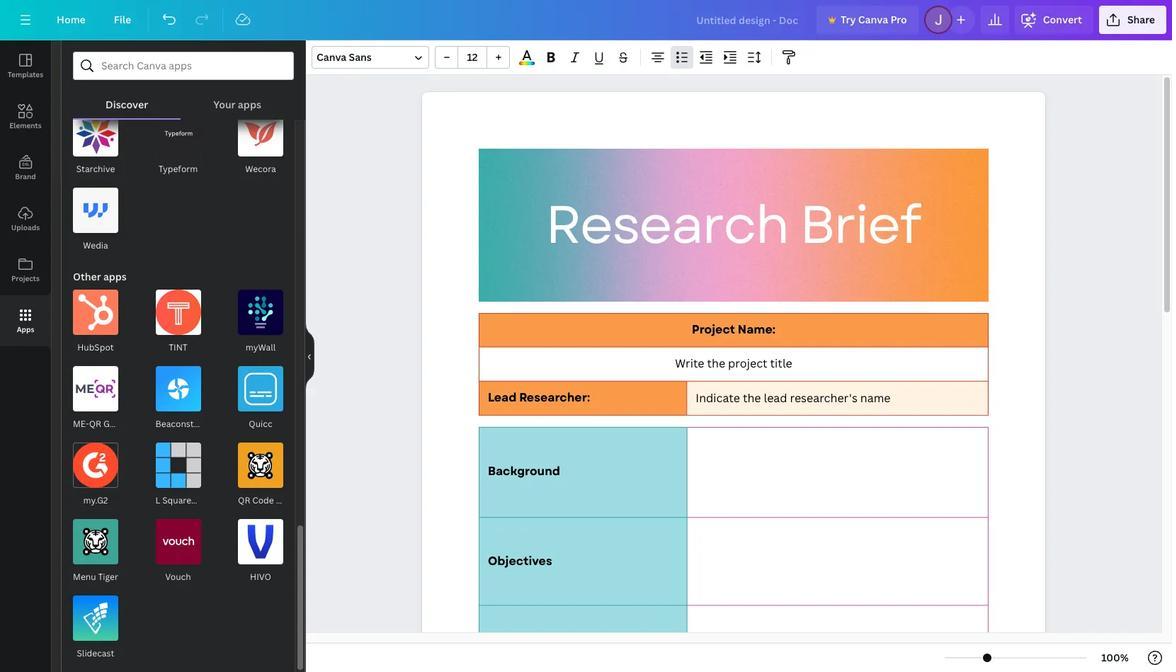 Task type: locate. For each thing, give the bounding box(es) containing it.
wedia
[[83, 240, 108, 252]]

discover
[[106, 98, 148, 111]]

uploads button
[[0, 193, 51, 244]]

2 horizontal spatial qr
[[238, 495, 250, 507]]

me-qr generator
[[73, 418, 145, 430]]

typeform
[[159, 163, 198, 175]]

projects button
[[0, 244, 51, 295]]

convert button
[[1015, 6, 1094, 34]]

1 horizontal spatial generator
[[276, 495, 318, 507]]

apps
[[238, 98, 261, 111], [103, 270, 127, 283]]

elements
[[9, 120, 42, 130]]

home
[[57, 13, 86, 26]]

elements button
[[0, 91, 51, 142]]

menu tiger
[[73, 571, 118, 583]]

projects
[[11, 274, 40, 283]]

0 horizontal spatial canva
[[317, 50, 347, 64]]

apps for your apps
[[238, 98, 261, 111]]

other
[[73, 270, 101, 283]]

apps right your
[[238, 98, 261, 111]]

qr
[[89, 418, 101, 430], [206, 418, 218, 430], [238, 495, 250, 507]]

group
[[435, 46, 510, 69]]

1 vertical spatial canva
[[317, 50, 347, 64]]

apps button
[[0, 295, 51, 347]]

generator right me-
[[103, 418, 145, 430]]

generator
[[103, 418, 145, 430], [276, 495, 318, 507]]

beaconstac
[[156, 418, 203, 430]]

color range image
[[520, 62, 535, 65]]

0 horizontal spatial apps
[[103, 270, 127, 283]]

0 vertical spatial apps
[[238, 98, 261, 111]]

canva right try
[[859, 13, 889, 26]]

beaconstac qr
[[156, 418, 218, 430]]

canva left sans
[[317, 50, 347, 64]]

generator right code
[[276, 495, 318, 507]]

1 horizontal spatial canva
[[859, 13, 889, 26]]

Research Brief text field
[[422, 92, 1046, 672]]

1 horizontal spatial qr
[[206, 418, 218, 430]]

hub
[[199, 495, 216, 507]]

l
[[156, 495, 160, 507]]

generator for qr code generator
[[276, 495, 318, 507]]

apps
[[17, 325, 34, 334]]

your apps
[[214, 98, 261, 111]]

convert
[[1044, 13, 1083, 26]]

1 horizontal spatial apps
[[238, 98, 261, 111]]

research brief
[[546, 187, 921, 263]]

canva
[[859, 13, 889, 26], [317, 50, 347, 64]]

apps right "other"
[[103, 270, 127, 283]]

your apps button
[[181, 80, 294, 118]]

1 vertical spatial apps
[[103, 270, 127, 283]]

0 horizontal spatial qr
[[89, 418, 101, 430]]

squared
[[162, 495, 197, 507]]

file
[[114, 13, 131, 26]]

0 vertical spatial generator
[[103, 418, 145, 430]]

1 vertical spatial generator
[[276, 495, 318, 507]]

your
[[214, 98, 236, 111]]

quicc
[[249, 418, 273, 430]]

0 vertical spatial canva
[[859, 13, 889, 26]]

0 horizontal spatial generator
[[103, 418, 145, 430]]

tiger
[[98, 571, 118, 583]]

apps inside button
[[238, 98, 261, 111]]

main menu bar
[[0, 0, 1173, 40]]

home link
[[45, 6, 97, 34]]

hivo
[[250, 571, 271, 583]]

share
[[1128, 13, 1156, 26]]

brief
[[800, 187, 921, 263]]



Task type: describe. For each thing, give the bounding box(es) containing it.
research
[[546, 187, 789, 263]]

slidecast
[[77, 648, 114, 660]]

apps for other apps
[[103, 270, 127, 283]]

me-
[[73, 418, 89, 430]]

mywall
[[246, 342, 276, 354]]

Search Canva apps search field
[[101, 52, 266, 79]]

uploads
[[11, 223, 40, 232]]

100% button
[[1093, 647, 1139, 670]]

code
[[252, 495, 274, 507]]

try canva pro button
[[817, 6, 919, 34]]

wecora
[[245, 163, 276, 175]]

hubspot
[[77, 342, 114, 354]]

qr for beaconstac
[[206, 418, 218, 430]]

other apps
[[73, 270, 127, 283]]

tint
[[169, 342, 188, 354]]

l squared hub
[[156, 495, 216, 507]]

discover button
[[73, 80, 181, 118]]

share button
[[1100, 6, 1167, 34]]

qr code generator
[[238, 495, 318, 507]]

hide image
[[305, 322, 315, 390]]

Design title text field
[[685, 6, 811, 34]]

templates
[[8, 69, 43, 79]]

brand button
[[0, 142, 51, 193]]

try
[[841, 13, 856, 26]]

menu
[[73, 571, 96, 583]]

canva sans
[[317, 50, 372, 64]]

try canva pro
[[841, 13, 908, 26]]

canva inside 'try canva pro' 'button'
[[859, 13, 889, 26]]

pro
[[891, 13, 908, 26]]

file button
[[103, 6, 143, 34]]

– – number field
[[463, 50, 483, 64]]

starchive
[[76, 163, 115, 175]]

brand
[[15, 171, 36, 181]]

my.g2
[[83, 495, 108, 507]]

templates button
[[0, 40, 51, 91]]

canva inside canva sans popup button
[[317, 50, 347, 64]]

generator for me-qr generator
[[103, 418, 145, 430]]

100%
[[1102, 651, 1129, 665]]

side panel tab list
[[0, 40, 51, 347]]

sans
[[349, 50, 372, 64]]

vouch
[[165, 571, 191, 583]]

canva sans button
[[312, 46, 429, 69]]

qr for me-
[[89, 418, 101, 430]]



Task type: vqa. For each thing, say whether or not it's contained in the screenshot.
TINT
yes



